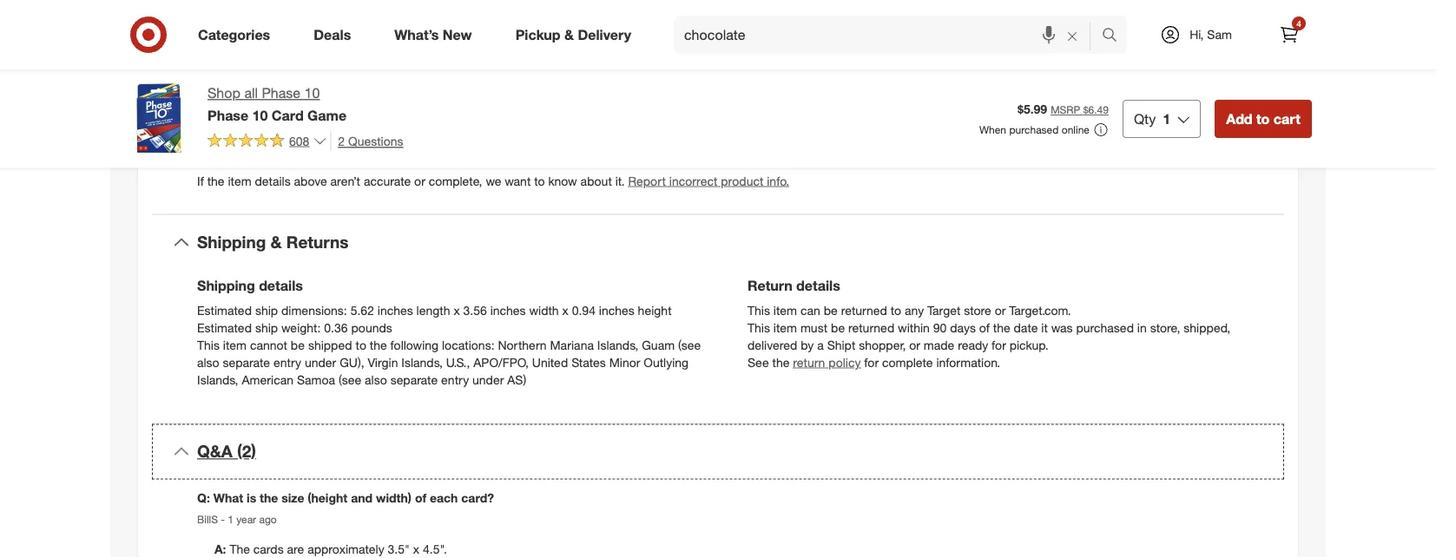 Task type: locate. For each thing, give the bounding box(es) containing it.
entry
[[273, 355, 301, 370], [441, 372, 469, 387]]

1 vertical spatial shipping
[[197, 277, 255, 294]]

1 horizontal spatial for
[[992, 337, 1006, 353]]

1 vertical spatial of
[[415, 490, 426, 505]]

days
[[950, 320, 976, 335]]

(see up outlying
[[678, 337, 701, 353]]

1 inside q: what is the size (height and width) of each card? bills - 1 year ago
[[228, 513, 234, 526]]

1 horizontal spatial phase
[[262, 85, 301, 102]]

1 vertical spatial under
[[472, 372, 504, 387]]

1 horizontal spatial inches
[[490, 303, 526, 318]]

608
[[289, 133, 309, 148]]

087-
[[320, 64, 345, 79]]

search
[[1094, 28, 1136, 45]]

information.
[[936, 355, 1000, 370]]

all
[[244, 85, 258, 102]]

dimensions:
[[281, 303, 347, 318]]

:
[[313, 64, 316, 79], [232, 117, 236, 132]]

1 vertical spatial &
[[271, 232, 282, 252]]

1 vertical spatial purchased
[[1076, 320, 1134, 335]]

shipping
[[197, 232, 266, 252], [197, 277, 255, 294]]

the right the is
[[260, 490, 278, 505]]

pickup & delivery link
[[501, 16, 653, 54]]

0 horizontal spatial phase
[[208, 107, 248, 124]]

a:
[[214, 542, 226, 557]]

height
[[638, 303, 672, 318]]

msrp
[[1051, 103, 1080, 116]]

0 horizontal spatial in
[[273, 117, 283, 132]]

details inside shipping details estimated ship dimensions: 5.62 inches length x 3.56 inches width x 0.94 inches height estimated ship weight: 0.36 pounds
[[259, 277, 303, 294]]

item up delivered
[[773, 320, 797, 335]]

-
[[221, 513, 225, 526]]

apo/fpo,
[[473, 355, 529, 370]]

3.56
[[463, 303, 487, 318]]

0 vertical spatial phase
[[262, 85, 301, 102]]

$5.99
[[1018, 102, 1047, 117]]

0 horizontal spatial &
[[271, 232, 282, 252]]

0 vertical spatial estimated
[[197, 303, 252, 318]]

in right made
[[273, 117, 283, 132]]

0 vertical spatial for
[[992, 337, 1006, 353]]

0 horizontal spatial islands,
[[197, 372, 238, 387]]

1 vertical spatial estimated
[[197, 320, 252, 335]]

islands, up minor
[[597, 337, 638, 353]]

0 horizontal spatial 10
[[252, 107, 268, 124]]

0 horizontal spatial of
[[415, 490, 426, 505]]

for right the ready at the bottom right of page
[[992, 337, 1006, 353]]

shipping down the if
[[197, 232, 266, 252]]

size
[[282, 490, 304, 505]]

2 horizontal spatial x
[[562, 303, 569, 318]]

it
[[1041, 320, 1048, 335]]

q: what is the size (height and width) of each card? bills - 1 year ago
[[197, 490, 494, 526]]

or up 2
[[335, 117, 346, 132]]

shop all phase 10 phase 10 card game
[[208, 85, 347, 124]]

1 shipping from the top
[[197, 232, 266, 252]]

weight:
[[281, 320, 321, 335]]

1 vertical spatial separate
[[390, 372, 438, 387]]

about
[[581, 173, 612, 189]]

0 horizontal spatial separate
[[223, 355, 270, 370]]

the up 608
[[286, 117, 304, 132]]

shipping inside dropdown button
[[197, 232, 266, 252]]

shipping & returns
[[197, 232, 348, 252]]

under down apo/fpo,
[[472, 372, 504, 387]]

length
[[416, 303, 450, 318]]

0 horizontal spatial :
[[232, 117, 236, 132]]

1 horizontal spatial entry
[[441, 372, 469, 387]]

0 horizontal spatial (see
[[339, 372, 361, 387]]

purchased inside return details this item can be returned to any target store or target.com. this item must be returned within 90 days of the date it was purchased in store, shipped, delivered by a shipt shopper, or made ready for pickup. see the return policy for complete information.
[[1076, 320, 1134, 335]]

shipping for shipping details estimated ship dimensions: 5.62 inches length x 3.56 inches width x 0.94 inches height estimated ship weight: 0.36 pounds
[[197, 277, 255, 294]]

& right pickup on the left top of page
[[564, 26, 574, 43]]

x left the 0.94
[[562, 303, 569, 318]]

1 ship from the top
[[255, 303, 278, 318]]

1 vertical spatial this
[[748, 320, 770, 335]]

to inside return details this item can be returned to any target store or target.com. this item must be returned within 90 days of the date it was purchased in store, shipped, delivered by a shipt shopper, or made ready for pickup. see the return policy for complete information.
[[891, 303, 901, 318]]

1 horizontal spatial separate
[[390, 372, 438, 387]]

1 inches from the left
[[377, 303, 413, 318]]

1 horizontal spatial under
[[472, 372, 504, 387]]

american
[[242, 372, 294, 387]]

separate down following
[[390, 372, 438, 387]]

details up 'dimensions:'
[[259, 277, 303, 294]]

pickup.
[[1009, 337, 1048, 353]]

608 link
[[208, 131, 327, 152]]

inches right 3.56
[[490, 303, 526, 318]]

0 vertical spatial separate
[[223, 355, 270, 370]]

0 horizontal spatial inches
[[377, 303, 413, 318]]

of left each
[[415, 490, 426, 505]]

1 vertical spatial in
[[1137, 320, 1147, 335]]

2 ship from the top
[[255, 320, 278, 335]]

0 vertical spatial entry
[[273, 355, 301, 370]]

0 vertical spatial of
[[979, 320, 990, 335]]

details inside return details this item can be returned to any target store or target.com. this item must be returned within 90 days of the date it was purchased in store, shipped, delivered by a shipt shopper, or made ready for pickup. see the return policy for complete information.
[[796, 277, 840, 294]]

is
[[247, 490, 256, 505]]

this down the return
[[748, 303, 770, 318]]

$6.49
[[1083, 103, 1109, 116]]

search button
[[1094, 16, 1136, 57]]

10 up the game
[[304, 85, 320, 102]]

usa
[[307, 117, 331, 132]]

cannot
[[250, 337, 287, 353]]

(2)
[[237, 442, 256, 462]]

be up shipt
[[831, 320, 845, 335]]

inches up pounds
[[377, 303, 413, 318]]

under up the samoa
[[305, 355, 336, 370]]

shopper,
[[859, 337, 906, 353]]

1 horizontal spatial also
[[365, 372, 387, 387]]

this left "cannot"
[[197, 337, 220, 353]]

product
[[721, 173, 764, 189]]

1 vertical spatial also
[[365, 372, 387, 387]]

of
[[979, 320, 990, 335], [415, 490, 426, 505]]

questions
[[348, 133, 403, 148]]

details for shipping
[[259, 277, 303, 294]]

returned
[[841, 303, 887, 318], [848, 320, 894, 335]]

0 vertical spatial islands,
[[597, 337, 638, 353]]

be down weight:
[[291, 337, 305, 353]]

1 vertical spatial phase
[[208, 107, 248, 124]]

(see down gu),
[[339, 372, 361, 387]]

2 shipping from the top
[[197, 277, 255, 294]]

of inside return details this item can be returned to any target store or target.com. this item must be returned within 90 days of the date it was purchased in store, shipped, delivered by a shipt shopper, or made ready for pickup. see the return policy for complete information.
[[979, 320, 990, 335]]

was
[[1051, 320, 1073, 335]]

q:
[[197, 490, 210, 505]]

islands,
[[597, 337, 638, 353], [401, 355, 443, 370], [197, 372, 238, 387]]

ship
[[255, 303, 278, 318], [255, 320, 278, 335]]

the left date
[[993, 320, 1010, 335]]

1 horizontal spatial &
[[564, 26, 574, 43]]

purchased down $5.99 in the top right of the page
[[1009, 123, 1059, 136]]

0 horizontal spatial 1
[[228, 513, 234, 526]]

outlying
[[644, 355, 689, 370]]

details
[[255, 173, 291, 189], [259, 277, 303, 294], [796, 277, 840, 294]]

following
[[390, 337, 439, 353]]

1 vertical spatial islands,
[[401, 355, 443, 370]]

1 vertical spatial 1
[[228, 513, 234, 526]]

1 horizontal spatial :
[[313, 64, 316, 79]]

the right the if
[[207, 173, 224, 189]]

1 horizontal spatial purchased
[[1076, 320, 1134, 335]]

entry down u.s.,
[[441, 372, 469, 387]]

1 right - at the bottom left of the page
[[228, 513, 234, 526]]

1 vertical spatial ship
[[255, 320, 278, 335]]

return details this item can be returned to any target store or target.com. this item must be returned within 90 days of the date it was purchased in store, shipped, delivered by a shipt shopper, or made ready for pickup. see the return policy for complete information.
[[748, 277, 1230, 370]]

policy
[[829, 355, 861, 370]]

details up can
[[796, 277, 840, 294]]

or down within
[[909, 337, 920, 353]]

item
[[228, 173, 251, 189], [773, 303, 797, 318], [773, 320, 797, 335], [223, 337, 247, 353]]

0 vertical spatial &
[[564, 26, 574, 43]]

islands, down following
[[401, 355, 443, 370]]

states
[[571, 355, 606, 370]]

by
[[801, 337, 814, 353]]

1 estimated from the top
[[197, 303, 252, 318]]

: left made
[[232, 117, 236, 132]]

ready
[[958, 337, 988, 353]]

islands, left american
[[197, 372, 238, 387]]

to left any
[[891, 303, 901, 318]]

x right 3.5" in the bottom of the page
[[413, 542, 419, 557]]

shipping inside shipping details estimated ship dimensions: 5.62 inches length x 3.56 inches width x 0.94 inches height estimated ship weight: 0.36 pounds
[[197, 277, 255, 294]]

to right add
[[1256, 110, 1270, 127]]

to right want
[[534, 173, 545, 189]]

90
[[933, 320, 947, 335]]

: left 087-
[[313, 64, 316, 79]]

or right accurate
[[414, 173, 425, 189]]

0 vertical spatial shipping
[[197, 232, 266, 252]]

1 horizontal spatial in
[[1137, 320, 1147, 335]]

game
[[307, 107, 347, 124]]

1 horizontal spatial (see
[[678, 337, 701, 353]]

phase down shop
[[208, 107, 248, 124]]

accurate
[[364, 173, 411, 189]]

& left returns
[[271, 232, 282, 252]]

in left 'store,'
[[1137, 320, 1147, 335]]

categories link
[[183, 16, 292, 54]]

want
[[505, 173, 531, 189]]

0 horizontal spatial also
[[197, 355, 219, 370]]

phase up card
[[262, 85, 301, 102]]

separate up american
[[223, 355, 270, 370]]

aren't
[[330, 173, 360, 189]]

10 down all
[[252, 107, 268, 124]]

shipped,
[[1184, 320, 1230, 335]]

qty 1
[[1134, 110, 1171, 127]]

when
[[979, 123, 1006, 136]]

1 horizontal spatial 1
[[1163, 110, 1171, 127]]

1 right qty
[[1163, 110, 1171, 127]]

3 inches from the left
[[599, 303, 634, 318]]

x left 3.56
[[454, 303, 460, 318]]

of down store
[[979, 320, 990, 335]]

shipping down shipping & returns
[[197, 277, 255, 294]]

1 horizontal spatial 10
[[304, 85, 320, 102]]

a
[[817, 337, 824, 353]]

0 horizontal spatial under
[[305, 355, 336, 370]]

0 vertical spatial ship
[[255, 303, 278, 318]]

for down shopper,
[[864, 355, 879, 370]]

0 horizontal spatial purchased
[[1009, 123, 1059, 136]]

1 vertical spatial be
[[831, 320, 845, 335]]

samoa
[[297, 372, 335, 387]]

incorrect
[[669, 173, 718, 189]]

shipping for shipping & returns
[[197, 232, 266, 252]]

be right can
[[824, 303, 838, 318]]

u.s.,
[[446, 355, 470, 370]]

this up delivered
[[748, 320, 770, 335]]

hi,
[[1190, 27, 1204, 42]]

& for pickup
[[564, 26, 574, 43]]

1 vertical spatial for
[[864, 355, 879, 370]]

deals link
[[299, 16, 373, 54]]

know
[[548, 173, 577, 189]]

4 link
[[1270, 16, 1308, 54]]

this
[[748, 303, 770, 318], [748, 320, 770, 335], [197, 337, 220, 353]]

in
[[273, 117, 283, 132], [1137, 320, 1147, 335]]

& for shipping
[[271, 232, 282, 252]]

to inside add to cart button
[[1256, 110, 1270, 127]]

entry down "cannot"
[[273, 355, 301, 370]]

& inside dropdown button
[[271, 232, 282, 252]]

year
[[236, 513, 256, 526]]

0 vertical spatial 1
[[1163, 110, 1171, 127]]

each
[[430, 490, 458, 505]]

0 vertical spatial be
[[824, 303, 838, 318]]

date
[[1014, 320, 1038, 335]]

1 horizontal spatial of
[[979, 320, 990, 335]]

2 horizontal spatial inches
[[599, 303, 634, 318]]

purchased right was
[[1076, 320, 1134, 335]]

0802
[[363, 64, 390, 79]]

1 vertical spatial entry
[[441, 372, 469, 387]]

imported
[[349, 117, 399, 132]]

0 vertical spatial 10
[[304, 85, 320, 102]]

1 vertical spatial 10
[[252, 107, 268, 124]]

inches right the 0.94
[[599, 303, 634, 318]]



Task type: vqa. For each thing, say whether or not it's contained in the screenshot.
Find Stores link
no



Task type: describe. For each thing, give the bounding box(es) containing it.
0 horizontal spatial entry
[[273, 355, 301, 370]]

cart
[[1274, 110, 1301, 127]]

2 inches from the left
[[490, 303, 526, 318]]

within
[[898, 320, 930, 335]]

delivery
[[578, 26, 631, 43]]

add
[[1226, 110, 1252, 127]]

the down delivered
[[772, 355, 790, 370]]

target
[[927, 303, 961, 318]]

see
[[748, 355, 769, 370]]

$5.99 msrp $6.49
[[1018, 102, 1109, 117]]

are
[[287, 542, 304, 557]]

made
[[239, 117, 270, 132]]

1 vertical spatial returned
[[848, 320, 894, 335]]

northern mariana islands, guam (see also separate entry under gu), virgin islands, u.s., apo/fpo, united states minor outlying islands, american samoa (see also separate entry under as)
[[197, 337, 701, 387]]

2 estimated from the top
[[197, 320, 252, 335]]

what's
[[394, 26, 439, 43]]

2 vertical spatial islands,
[[197, 372, 238, 387]]

add to cart button
[[1215, 100, 1312, 138]]

2 questions
[[338, 133, 403, 148]]

target.com.
[[1009, 303, 1071, 318]]

0 vertical spatial this
[[748, 303, 770, 318]]

if the item details above aren't accurate or complete, we want to know about it. report incorrect product info.
[[197, 173, 789, 189]]

returns
[[286, 232, 348, 252]]

width
[[529, 303, 559, 318]]

approximately
[[308, 542, 384, 557]]

3.5"
[[388, 542, 410, 557]]

return policy link
[[793, 355, 861, 370]]

as)
[[507, 372, 526, 387]]

gu),
[[340, 355, 364, 370]]

complete,
[[429, 173, 482, 189]]

(height
[[308, 490, 348, 505]]

sam
[[1207, 27, 1232, 42]]

0 vertical spatial purchased
[[1009, 123, 1059, 136]]

0 horizontal spatial for
[[864, 355, 879, 370]]

or right store
[[995, 303, 1006, 318]]

0 vertical spatial under
[[305, 355, 336, 370]]

must
[[800, 320, 828, 335]]

2 vertical spatial be
[[291, 337, 305, 353]]

add to cart
[[1226, 110, 1301, 127]]

of inside q: what is the size (height and width) of each card? bills - 1 year ago
[[415, 490, 426, 505]]

1 vertical spatial :
[[232, 117, 236, 132]]

00-
[[345, 64, 363, 79]]

item left "cannot"
[[223, 337, 247, 353]]

report
[[628, 173, 666, 189]]

item right the if
[[228, 173, 251, 189]]

1 horizontal spatial islands,
[[401, 355, 443, 370]]

can
[[800, 303, 820, 318]]

details for return
[[796, 277, 840, 294]]

origin : made in the usa or imported
[[197, 117, 399, 132]]

0 vertical spatial returned
[[841, 303, 887, 318]]

1 horizontal spatial x
[[454, 303, 460, 318]]

delivered
[[748, 337, 797, 353]]

pounds
[[351, 320, 392, 335]]

card
[[272, 107, 304, 124]]

united
[[532, 355, 568, 370]]

q&a (2) button
[[152, 424, 1284, 480]]

item left can
[[773, 303, 797, 318]]

the inside q: what is the size (height and width) of each card? bills - 1 year ago
[[260, 490, 278, 505]]

0.94
[[572, 303, 596, 318]]

0 horizontal spatial x
[[413, 542, 419, 557]]

4.5".
[[423, 542, 447, 557]]

locations:
[[442, 337, 495, 353]]

we
[[486, 173, 501, 189]]

it.
[[615, 173, 625, 189]]

in inside return details this item can be returned to any target store or target.com. this item must be returned within 90 days of the date it was purchased in store, shipped, delivered by a shipt shopper, or made ready for pickup. see the return policy for complete information.
[[1137, 320, 1147, 335]]

to up gu),
[[356, 337, 366, 353]]

2 vertical spatial this
[[197, 337, 220, 353]]

2 horizontal spatial islands,
[[597, 337, 638, 353]]

shipping details estimated ship dimensions: 5.62 inches length x 3.56 inches width x 0.94 inches height estimated ship weight: 0.36 pounds
[[197, 277, 672, 335]]

width)
[[376, 490, 412, 505]]

5.62
[[350, 303, 374, 318]]

0 vertical spatial in
[[273, 117, 283, 132]]

new
[[443, 26, 472, 43]]

0 vertical spatial :
[[313, 64, 316, 79]]

details left above
[[255, 173, 291, 189]]

info.
[[767, 173, 789, 189]]

number
[[226, 64, 272, 79]]

pickup & delivery
[[515, 26, 631, 43]]

a: the cards are approximately 3.5" x 4.5".
[[214, 542, 447, 557]]

pickup
[[515, 26, 561, 43]]

store,
[[1150, 320, 1180, 335]]

0 vertical spatial (see
[[678, 337, 701, 353]]

cards
[[253, 542, 284, 557]]

any
[[905, 303, 924, 318]]

0 vertical spatial also
[[197, 355, 219, 370]]

what
[[213, 490, 243, 505]]

shipt
[[827, 337, 855, 353]]

4
[[1296, 18, 1301, 29]]

shipping & returns button
[[152, 215, 1284, 270]]

the up virgin
[[370, 337, 387, 353]]

complete
[[882, 355, 933, 370]]

item number (dpci) : 087-00-0802
[[197, 64, 390, 79]]

image of phase 10 card game image
[[124, 83, 194, 153]]

online
[[1062, 123, 1090, 136]]

hi, sam
[[1190, 27, 1232, 42]]

ago
[[259, 513, 277, 526]]

made
[[924, 337, 954, 353]]

northern
[[498, 337, 547, 353]]

above
[[294, 173, 327, 189]]

virgin
[[368, 355, 398, 370]]

What can we help you find? suggestions appear below search field
[[674, 16, 1106, 54]]

1 vertical spatial (see
[[339, 372, 361, 387]]

mariana
[[550, 337, 594, 353]]

what's new link
[[380, 16, 494, 54]]

item
[[197, 64, 223, 79]]

2
[[338, 133, 345, 148]]

report incorrect product info. button
[[628, 172, 789, 190]]



